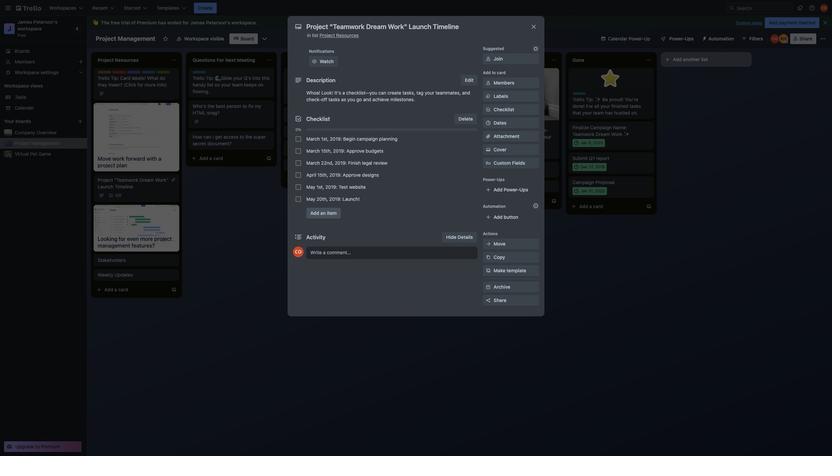 Task type: locate. For each thing, give the bounding box(es) containing it.
sm image down actions
[[485, 241, 492, 248]]

are left slowing
[[516, 134, 523, 140]]

table
[[15, 94, 26, 100]]

color: sky, title: "trello tip" element up done!
[[573, 92, 591, 97]]

1 horizontal spatial share button
[[790, 33, 817, 44]]

members for the leftmost members "link"
[[15, 59, 35, 65]]

tip: up mean?
[[111, 75, 119, 81]]

color: orange, title: "one more step" element
[[288, 143, 301, 146], [478, 165, 491, 167]]

0 horizontal spatial create from template… image
[[171, 287, 177, 293]]

a inside whoa! look! it's a checklist—you can create tasks, tag your teammates, and check-off tasks as you go and achieve milestones.
[[343, 90, 345, 96]]

a right april 15th, 2019: approve designs checkbox
[[304, 177, 307, 183]]

that down done!
[[573, 110, 581, 116]]

trello inside trello tip: card labels! what do they mean? (click for more info)
[[98, 75, 110, 81]]

a down document?
[[209, 156, 212, 161]]

team left keeps
[[232, 82, 243, 88]]

your inside "trello tip trello tip: splash those redtape- heavy issues that are slowing your team down here."
[[542, 134, 552, 140]]

team inside trello tip trello tip: this is where assigned tasks live so that your team can see who's working on what and when it's due.
[[336, 82, 347, 88]]

1 vertical spatial project management
[[15, 141, 60, 146]]

1 vertical spatial jan
[[581, 189, 588, 194]]

sm image left watch
[[311, 58, 318, 65]]

to
[[492, 70, 496, 75], [243, 103, 247, 109], [240, 134, 244, 140], [35, 444, 40, 450]]

test
[[339, 184, 348, 190]]

sm image for move
[[485, 241, 492, 248]]

team down heavy
[[478, 141, 489, 147]]

0 horizontal spatial ups
[[497, 177, 505, 182]]

can up when
[[348, 82, 356, 88]]

1 jan from the top
[[581, 141, 588, 146]]

for down labels!
[[137, 82, 143, 88]]

are inside "trello tip trello tip: splash those redtape- heavy issues that are slowing your team down here."
[[516, 134, 523, 140]]

15th, down sketch the "teamy dreamy" font
[[318, 172, 328, 178]]

christina overa (christinaovera) image inside primary element
[[820, 4, 828, 12]]

launch!
[[343, 196, 360, 202]]

1 horizontal spatial project management
[[96, 35, 155, 42]]

2020 inside checkbox
[[593, 141, 603, 146]]

0 horizontal spatial the
[[208, 103, 215, 109]]

calendar down the table
[[15, 105, 34, 111]]

christina overa (christinaovera) image right filters
[[770, 34, 780, 43]]

add a card button for approval
[[474, 196, 549, 207]]

0 vertical spatial 15th,
[[321, 148, 332, 154]]

0 vertical spatial jan
[[581, 141, 588, 146]]

1 vertical spatial are
[[516, 134, 523, 140]]

1 horizontal spatial workspace
[[184, 36, 209, 41]]

those up almost
[[420, 75, 432, 81]]

freelancer contracts
[[478, 169, 522, 175]]

may
[[306, 184, 315, 190], [306, 196, 315, 202]]

to right access
[[240, 134, 244, 140]]

custom fields button
[[483, 160, 539, 167]]

launch
[[98, 184, 113, 190]]

the left super
[[245, 134, 252, 140]]

calendar left up
[[608, 36, 628, 41]]

team down all
[[593, 110, 604, 116]]

here.
[[503, 141, 514, 147]]

0 vertical spatial ups
[[685, 36, 694, 41]]

1 vertical spatial christina overa (christinaovera) image
[[770, 34, 780, 43]]

add
[[769, 20, 778, 25], [673, 57, 682, 62], [483, 70, 491, 75], [199, 156, 208, 161], [294, 177, 303, 183], [494, 187, 503, 193], [484, 198, 493, 204], [579, 204, 588, 209], [310, 210, 319, 216], [494, 214, 503, 220], [104, 287, 113, 293]]

and up the 'as'
[[338, 89, 346, 94]]

are inside trello tip: 💬for those in-between tasks that are almost done but also awaiting one last step.
[[405, 82, 412, 88]]

on down into
[[258, 82, 264, 88]]

workspace
[[231, 20, 256, 25], [17, 26, 42, 31]]

sm image for checklist
[[485, 106, 492, 113]]

card right april 15th, 2019: approve designs checkbox
[[308, 177, 318, 183]]

heavy
[[478, 134, 491, 140]]

project up "virtual"
[[15, 141, 30, 146]]

2019: down dreamy"
[[330, 172, 342, 178]]

1 vertical spatial approve
[[343, 172, 361, 178]]

2020 inside checkbox
[[595, 189, 605, 194]]

a for "add a card" button below "weekly updates" link
[[114, 287, 117, 293]]

sm image for copy
[[485, 254, 492, 261]]

0 horizontal spatial share
[[494, 298, 507, 303]]

0 horizontal spatial share button
[[483, 295, 539, 306]]

timeline
[[115, 184, 133, 190]]

color: sky, title: "trello tip" element up live
[[288, 71, 306, 76]]

share down archive
[[494, 298, 507, 303]]

1 vertical spatial those
[[516, 127, 528, 133]]

may for may 1st, 2019: test website
[[306, 184, 315, 190]]

calendar power-up link
[[597, 33, 655, 44]]

create from template… image for "add a card" button below "weekly updates" link
[[171, 287, 177, 293]]

submit q1 report link
[[573, 155, 650, 162]]

finish
[[348, 160, 361, 166]]

your
[[4, 118, 14, 124]]

0 vertical spatial create from template… image
[[266, 156, 272, 161]]

and
[[338, 89, 346, 94], [462, 90, 470, 96], [363, 97, 371, 102]]

0 vertical spatial has
[[158, 20, 166, 25]]

power-ups inside button
[[670, 36, 694, 41]]

tasks inside trello tip trello tip: this is where assigned tasks live so that your team can see who's working on what and when it's due.
[[288, 82, 299, 88]]

copy link
[[483, 252, 539, 263]]

april 15th, 2019: approve designs
[[306, 172, 379, 178]]

tip: inside "trello tip trello tip: splash those redtape- heavy issues that are slowing your team down here."
[[491, 127, 499, 133]]

those inside trello tip: 💬for those in-between tasks that are almost done but also awaiting one last step.
[[420, 75, 432, 81]]

project "teamwork dream work" launch timeline
[[98, 177, 169, 190]]

0 horizontal spatial peterson's
[[33, 19, 58, 25]]

team up it's
[[336, 82, 347, 88]]

sketch
[[288, 114, 303, 120], [288, 162, 303, 168]]

premium right upgrade
[[41, 444, 60, 450]]

a for "add a card" button related to can
[[209, 156, 212, 161]]

dream left work" at the left top of page
[[140, 177, 154, 183]]

tasks down it's
[[329, 97, 340, 102]]

one
[[402, 89, 410, 94]]

labels link
[[483, 91, 539, 102]]

all
[[595, 103, 599, 109]]

on inside trello tip trello tip: this is where assigned tasks live so that your team can see who's working on what and when it's due.
[[320, 89, 325, 94]]

archive
[[494, 284, 511, 290]]

james
[[17, 19, 32, 25], [190, 20, 205, 25]]

how can i get access to the super secret document? link
[[193, 134, 270, 147]]

ups
[[685, 36, 694, 41], [497, 177, 505, 182], [520, 187, 528, 193]]

💬for
[[405, 75, 418, 81]]

list right another
[[702, 57, 708, 62]]

1 vertical spatial calendar
[[15, 105, 34, 111]]

None text field
[[303, 21, 524, 33]]

6
[[119, 193, 121, 198]]

✨ up all
[[595, 97, 601, 102]]

march
[[306, 136, 320, 142], [306, 148, 320, 154], [306, 160, 320, 166]]

1 vertical spatial sketch
[[288, 162, 303, 168]]

trello
[[142, 71, 153, 76], [193, 71, 203, 76], [288, 71, 299, 76], [98, 75, 110, 81], [193, 75, 205, 81], [288, 75, 300, 81], [383, 75, 395, 81], [573, 92, 584, 97], [573, 97, 585, 102], [478, 123, 489, 128], [478, 127, 490, 133]]

2 vertical spatial march
[[306, 160, 320, 166]]

what
[[327, 89, 337, 94]]

sm image for watch
[[311, 58, 318, 65]]

a right it's
[[343, 90, 345, 96]]

sm image
[[699, 33, 709, 43], [533, 46, 539, 52], [485, 56, 492, 62], [485, 80, 492, 86], [485, 106, 492, 113], [485, 147, 492, 153], [485, 254, 492, 261], [485, 284, 492, 291]]

visible
[[210, 36, 224, 41]]

sm image inside watch button
[[311, 58, 318, 65]]

2019: left the test
[[325, 184, 338, 190]]

1 horizontal spatial management
[[118, 35, 155, 42]]

0 vertical spatial share button
[[790, 33, 817, 44]]

edit inside button
[[465, 77, 474, 83]]

2 march from the top
[[306, 148, 320, 154]]

/
[[118, 193, 119, 198]]

march right march 15th, 2019: approve budgets checkbox
[[306, 148, 320, 154]]

the up the snag?
[[208, 103, 215, 109]]

🌊slide
[[215, 75, 232, 81]]

dream inside project "teamwork dream work" launch timeline
[[140, 177, 154, 183]]

who's
[[193, 103, 206, 109]]

workspace for workspace views
[[4, 83, 29, 89]]

0 horizontal spatial edit
[[288, 129, 296, 134]]

peterson's inside james peterson's workspace free
[[33, 19, 58, 25]]

workspace inside james peterson's workspace free
[[17, 26, 42, 31]]

finalize
[[573, 125, 589, 130]]

sm image inside archive link
[[485, 284, 492, 291]]

0 horizontal spatial create from template… image
[[266, 156, 272, 161]]

1 horizontal spatial can
[[348, 82, 356, 88]]

0 vertical spatial management
[[118, 35, 155, 42]]

jan left 9,
[[581, 141, 588, 146]]

sm image inside members "link"
[[485, 80, 492, 86]]

jan left 31, on the right of the page
[[581, 189, 588, 194]]

achieve
[[373, 97, 389, 102]]

automation button
[[699, 33, 738, 44]]

1 vertical spatial management
[[31, 141, 60, 146]]

tip: for that
[[491, 127, 499, 133]]

sm image inside move link
[[485, 241, 492, 248]]

0 horizontal spatial project management
[[15, 141, 60, 146]]

1 horizontal spatial peterson's
[[206, 20, 230, 25]]

project management down company overview
[[15, 141, 60, 146]]

1 horizontal spatial automation
[[709, 36, 734, 41]]

working
[[302, 89, 319, 94]]

team inside "trello tip trello tip: splash those redtape- heavy issues that are slowing your team down here."
[[478, 141, 489, 147]]

peterson's
[[33, 19, 58, 25], [206, 20, 230, 25]]

color: yellow, title: "copy request" element
[[98, 71, 111, 74]]

0 vertical spatial create from template… image
[[551, 199, 557, 204]]

card for email "add a card" button
[[308, 177, 318, 183]]

March 22nd, 2019: Finish legal review checkbox
[[296, 161, 301, 166]]

create from template… image for approval "add a card" button
[[551, 199, 557, 204]]

james inside banner
[[190, 20, 205, 25]]

sm image inside checklist link
[[485, 106, 492, 113]]

0 vertical spatial can
[[348, 82, 356, 88]]

explore
[[737, 20, 751, 25]]

sm image inside automation button
[[699, 33, 709, 43]]

1 horizontal spatial are
[[516, 134, 523, 140]]

to inside the how can i get access to the super secret document?
[[240, 134, 244, 140]]

ups down "freelancer contracts" link
[[520, 187, 528, 193]]

0 vertical spatial automation
[[709, 36, 734, 41]]

members link up labels 'link'
[[483, 78, 539, 88]]

finalize campaign name: teamwork dream work ✨ link
[[573, 124, 650, 138]]

dec 17, 2019
[[581, 165, 605, 170]]

0 vertical spatial power-ups
[[670, 36, 694, 41]]

1 vertical spatial 15th,
[[318, 172, 328, 178]]

color: sky, title: "trello tip" element up 'handy'
[[193, 71, 211, 76]]

tip inside trello tip trello tip: ✨ be proud! you're done! for all your finished tasks that your team has hustled on.
[[585, 92, 591, 97]]

trial
[[121, 20, 130, 25]]

1 horizontal spatial create from template… image
[[361, 177, 367, 183]]

create
[[388, 90, 401, 96]]

0 vertical spatial approve
[[347, 148, 365, 154]]

0 horizontal spatial for
[[137, 82, 143, 88]]

1 vertical spatial color: orange, title: "one more step" element
[[478, 165, 491, 167]]

15th, up 22nd,
[[321, 148, 332, 154]]

for right 'ended'
[[183, 20, 189, 25]]

1 horizontal spatial ✨
[[624, 131, 630, 137]]

customer
[[303, 148, 324, 153]]

that inside trello tip: 💬for those in-between tasks that are almost done but also awaiting one last step.
[[395, 82, 404, 88]]

0 horizontal spatial members
[[15, 59, 35, 65]]

create from template… image for edit email drafts
[[361, 177, 367, 183]]

0 horizontal spatial team
[[142, 71, 152, 76]]

trello inside trello tip: 💬for those in-between tasks that are almost done but also awaiting one last step.
[[383, 75, 395, 81]]

1 march from the top
[[306, 136, 320, 142]]

0 horizontal spatial automation
[[483, 204, 506, 209]]

design inside design team sketch site banner
[[288, 110, 301, 115]]

0 horizontal spatial management
[[31, 141, 60, 146]]

tasks up who's
[[288, 82, 299, 88]]

ben nelson (bennelson96) image
[[779, 34, 788, 43]]

board
[[241, 36, 254, 41]]

1 horizontal spatial ups
[[520, 187, 528, 193]]

a for email "add a card" button
[[304, 177, 307, 183]]

premium right of
[[137, 20, 157, 25]]

upgrade to premium
[[15, 444, 60, 450]]

0 horizontal spatial members link
[[0, 57, 87, 67]]

boards
[[15, 118, 31, 124]]

team inside trello tip trello tip: 🌊slide your q's into this handy list so your team keeps on flowing.
[[232, 82, 243, 88]]

the inside the how can i get access to the super secret document?
[[245, 134, 252, 140]]

1 sketch from the top
[[288, 114, 303, 120]]

on up off at the top
[[320, 89, 325, 94]]

1 may from the top
[[306, 184, 315, 190]]

2 may from the top
[[306, 196, 315, 202]]

card down document?
[[213, 156, 223, 161]]

card for "add a card" button related to can
[[213, 156, 223, 161]]

color: sky, title: "trello tip" element for trello tip: this is where assigned tasks live so that your team can see who's working on what and when it's due.
[[288, 71, 306, 76]]

virtual pet game
[[15, 151, 51, 157]]

show menu image
[[820, 35, 827, 42]]

Board name text field
[[92, 33, 159, 44]]

1
[[486, 150, 488, 155]]

add a card button down "teamy
[[284, 175, 359, 185]]

1 vertical spatial march
[[306, 148, 320, 154]]

1 vertical spatial workspace
[[4, 83, 29, 89]]

your boards with 3 items element
[[4, 117, 68, 125]]

the inside who's the best person to fix my html snag?
[[208, 103, 215, 109]]

project up launch on the top
[[98, 177, 113, 183]]

1 vertical spatial create from template… image
[[361, 177, 367, 183]]

sketch inside design team sketch site banner
[[288, 114, 303, 120]]

project down the
[[96, 35, 116, 42]]

1 horizontal spatial edit
[[465, 77, 474, 83]]

sm image
[[311, 58, 318, 65], [485, 93, 492, 100], [485, 241, 492, 248], [485, 268, 492, 274]]

jan 9, 2020
[[581, 141, 603, 146]]

card down add power-ups link
[[498, 198, 508, 204]]

project management link
[[15, 140, 83, 147]]

add a card for trello tip: this is where assigned tasks live so that your team can see who's working on what and when it's due.
[[294, 177, 318, 183]]

1 horizontal spatial christina overa (christinaovera) image
[[820, 4, 828, 12]]

attachment button
[[483, 131, 539, 142]]

1 horizontal spatial create from template… image
[[551, 199, 557, 204]]

tasks inside whoa! look! it's a checklist—you can create tasks, tag your teammates, and check-off tasks as you go and achieve milestones.
[[329, 97, 340, 102]]

table link
[[15, 94, 83, 101]]

james up free
[[17, 19, 32, 25]]

april
[[306, 172, 316, 178]]

attachment
[[494, 133, 520, 139]]

tip: inside trello tip trello tip: this is where assigned tasks live so that your team can see who's working on what and when it's due.
[[301, 75, 309, 81]]

0 horizontal spatial are
[[405, 82, 412, 88]]

edit up march 1st, 2019: begin campaign planning checkbox
[[288, 129, 296, 134]]

1 horizontal spatial and
[[363, 97, 371, 102]]

can inside whoa! look! it's a checklist—you can create tasks, tag your teammates, and check-off tasks as you go and achieve milestones.
[[379, 90, 386, 96]]

project management
[[96, 35, 155, 42], [15, 141, 60, 146]]

may 20th, 2019: launch!
[[306, 196, 360, 202]]

your up what on the top
[[325, 82, 335, 88]]

0 vertical spatial color: orange, title: "one more step" element
[[288, 143, 301, 146]]

15th, for march
[[321, 148, 332, 154]]

create
[[198, 5, 213, 11]]

"teamy
[[312, 162, 328, 168]]

power-ups up budget approval
[[483, 177, 505, 182]]

banner
[[87, 16, 832, 29]]

march 22nd, 2019: finish legal review
[[306, 160, 388, 166]]

add a card down weekly updates
[[104, 287, 128, 293]]

has left 'ended'
[[158, 20, 166, 25]]

priority
[[112, 71, 127, 76]]

workspace inside 'button'
[[184, 36, 209, 41]]

share down method
[[800, 36, 813, 41]]

✨ inside finalize campaign name: teamwork dream work ✨
[[624, 131, 630, 137]]

march for march 15th, 2019: approve budgets
[[306, 148, 320, 154]]

archive link
[[483, 282, 539, 293]]

can inside trello tip trello tip: this is where assigned tasks live so that your team can see who's working on what and when it's due.
[[348, 82, 356, 88]]

2 horizontal spatial the
[[304, 162, 311, 168]]

that inside "trello tip trello tip: splash those redtape- heavy issues that are slowing your team down here."
[[507, 134, 515, 140]]

trello tip trello tip: 🌊slide your q's into this handy list so your team keeps on flowing.
[[193, 71, 270, 94]]

dream left work
[[596, 131, 610, 137]]

to left fix
[[243, 103, 247, 109]]

15th,
[[321, 148, 332, 154], [318, 172, 328, 178]]

tip: up issues
[[491, 127, 499, 133]]

tasks up on.
[[630, 103, 641, 109]]

color: purple, title: "design team" element
[[127, 71, 152, 76], [288, 110, 313, 115]]

sketch up april 15th, 2019: approve designs checkbox
[[288, 162, 303, 168]]

2020 for campaign
[[593, 141, 603, 146]]

color: sky, title: "trello tip" element for trello tip: splash those redtape- heavy issues that are slowing your team down here.
[[478, 123, 496, 128]]

go
[[357, 97, 362, 102]]

campaign up jan 31, 2020 checkbox
[[573, 180, 595, 185]]

1 horizontal spatial power-ups
[[670, 36, 694, 41]]

create from template… image
[[551, 199, 557, 204], [171, 287, 177, 293]]

1 vertical spatial ✨
[[624, 131, 630, 137]]

create from template… image for how can i get access to the super secret document?
[[266, 156, 272, 161]]

2020 for proposal
[[595, 189, 605, 194]]

0 horizontal spatial design
[[127, 71, 141, 76]]

sm image for members
[[485, 80, 492, 86]]

so inside trello tip trello tip: 🌊slide your q's into this handy list so your team keeps on flowing.
[[215, 82, 220, 88]]

project management inside 'text field'
[[96, 35, 155, 42]]

sm image inside make template link
[[485, 268, 492, 274]]

tip inside "trello tip trello tip: splash those redtape- heavy issues that are slowing your team down here."
[[490, 123, 496, 128]]

drafts
[[310, 129, 323, 134]]

1 vertical spatial create from template… image
[[171, 287, 177, 293]]

and right go
[[363, 97, 371, 102]]

team for q's
[[232, 82, 243, 88]]

but
[[441, 82, 448, 88]]

sm image inside labels 'link'
[[485, 93, 492, 100]]

1 horizontal spatial calendar
[[608, 36, 628, 41]]

james inside james peterson's workspace free
[[17, 19, 32, 25]]

1 vertical spatial team
[[302, 110, 313, 115]]

sm image inside cover "link"
[[485, 147, 492, 153]]

workspace up the board 'link'
[[231, 20, 256, 25]]

April 15th, 2019: Approve designs checkbox
[[296, 173, 301, 178]]

your inside trello tip trello tip: this is where assigned tasks live so that your team can see who's working on what and when it's due.
[[325, 82, 335, 88]]

1 vertical spatial 1st,
[[317, 184, 324, 190]]

share button down archive link
[[483, 295, 539, 306]]

a down weekly updates
[[114, 287, 117, 293]]

and inside trello tip trello tip: this is where assigned tasks live so that your team can see who's working on what and when it's due.
[[338, 89, 346, 94]]

share
[[800, 36, 813, 41], [494, 298, 507, 303]]

jan inside checkbox
[[581, 141, 588, 146]]

1 vertical spatial edit
[[288, 129, 296, 134]]

assigned
[[340, 75, 359, 81]]

project management inside "link"
[[15, 141, 60, 146]]

2 vertical spatial the
[[304, 162, 311, 168]]

automation
[[709, 36, 734, 41], [483, 204, 506, 209]]

0 vertical spatial 2020
[[593, 141, 603, 146]]

add left another
[[673, 57, 682, 62]]

1 vertical spatial workspace
[[17, 26, 42, 31]]

the for who's
[[208, 103, 215, 109]]

begin
[[343, 136, 356, 142]]

tasks up awaiting
[[383, 82, 394, 88]]

1st, up 20th,
[[317, 184, 324, 190]]

christina overa (christinaovera) image right open information menu icon
[[820, 4, 828, 12]]

jan inside checkbox
[[581, 189, 588, 194]]

sm image inside the copy link
[[485, 254, 492, 261]]

list
[[312, 32, 318, 38], [702, 57, 708, 62], [207, 82, 213, 88], [325, 148, 331, 153]]

sm image inside join link
[[485, 56, 492, 62]]

trello tip trello tip: this is where assigned tasks live so that your team can see who's working on what and when it's due.
[[288, 71, 365, 101]]

team for where
[[336, 82, 347, 88]]

tip for trello tip: this is where assigned tasks live so that your team can see who's working on what and when it's due.
[[300, 71, 306, 76]]

tip: for for
[[586, 97, 594, 102]]

1 vertical spatial may
[[306, 196, 315, 202]]

so up working
[[309, 82, 314, 88]]

1 vertical spatial automation
[[483, 204, 506, 209]]

jan 31, 2020
[[581, 189, 605, 194]]

edit for edit
[[465, 77, 474, 83]]

to inside who's the best person to fix my html snag?
[[243, 103, 247, 109]]

stakeholders
[[98, 257, 126, 263]]

1 horizontal spatial design
[[288, 110, 301, 115]]

0 notifications image
[[796, 4, 804, 12]]

1 horizontal spatial dream
[[596, 131, 610, 137]]

automation up add button
[[483, 204, 506, 209]]

2 jan from the top
[[581, 189, 588, 194]]

checklist up drafts
[[306, 116, 330, 122]]

1 horizontal spatial checklist
[[494, 107, 514, 112]]

1 horizontal spatial premium
[[137, 20, 157, 25]]

look!
[[322, 90, 333, 96]]

tip: up live
[[301, 75, 309, 81]]

1 horizontal spatial members
[[494, 80, 515, 86]]

1 horizontal spatial the
[[245, 134, 252, 140]]

tip: inside trello tip trello tip: 🌊slide your q's into this handy list so your team keeps on flowing.
[[206, 75, 214, 81]]

0 vertical spatial calendar
[[608, 36, 628, 41]]

1 so from the left
[[215, 82, 220, 88]]

christina overa (christinaovera) image
[[820, 4, 828, 12], [770, 34, 780, 43]]

2019: for campaign
[[330, 136, 342, 142]]

automation up add another list button
[[709, 36, 734, 41]]

0 vertical spatial are
[[405, 82, 412, 88]]

peterson's up boards link
[[33, 19, 58, 25]]

work"
[[155, 177, 169, 183]]

sketch left the site
[[288, 114, 303, 120]]

add a card button down add power-ups link
[[474, 196, 549, 207]]

members down boards
[[15, 59, 35, 65]]

and down edit button
[[462, 90, 470, 96]]

sm image left make
[[485, 268, 492, 274]]

0 vertical spatial members
[[15, 59, 35, 65]]

2 so from the left
[[309, 82, 314, 88]]

3 march from the top
[[306, 160, 320, 166]]

sm image for automation
[[699, 33, 709, 43]]

the
[[208, 103, 215, 109], [245, 134, 252, 140], [304, 162, 311, 168]]

snag?
[[207, 110, 220, 116]]

tip inside trello tip trello tip: 🌊slide your q's into this handy list so your team keeps on flowing.
[[205, 71, 211, 76]]

0 horizontal spatial james
[[17, 19, 32, 25]]

0 vertical spatial color: purple, title: "design team" element
[[127, 71, 152, 76]]

tip: inside trello tip trello tip: ✨ be proud! you're done! for all your finished tasks that your team has hustled on.
[[586, 97, 594, 102]]

0 horizontal spatial power-ups
[[483, 177, 505, 182]]

1 vertical spatial checklist
[[306, 116, 330, 122]]

tasks inside trello tip: 💬for those in-between tasks that are almost done but also awaiting one last step.
[[383, 82, 394, 88]]

2 horizontal spatial ups
[[685, 36, 694, 41]]

jan for finalize
[[581, 141, 588, 146]]

add a card button down document?
[[189, 153, 264, 164]]

march for march 22nd, 2019: finish legal review
[[306, 160, 320, 166]]

color: sky, title: "trello tip" element
[[142, 71, 160, 76], [193, 71, 211, 76], [288, 71, 306, 76], [573, 92, 591, 97], [478, 123, 496, 128]]

tip inside trello tip trello tip: this is where assigned tasks live so that your team can see who's working on what and when it's due.
[[300, 71, 306, 76]]

card down jan 31, 2020
[[593, 204, 603, 209]]

0 / 6
[[115, 193, 121, 198]]

color: lime, title: "halp" element
[[157, 71, 170, 76]]

0 horizontal spatial workspace
[[4, 83, 29, 89]]

approve for designs
[[343, 172, 361, 178]]

project inside "link"
[[15, 141, 30, 146]]

add power-ups
[[494, 187, 528, 193]]

proposal
[[596, 180, 615, 185]]

super
[[254, 134, 266, 140]]

your inside whoa! look! it's a checklist—you can create tasks, tag your teammates, and check-off tasks as you go and achieve milestones.
[[425, 90, 434, 96]]

game
[[38, 151, 51, 157]]

that up one
[[395, 82, 404, 88]]

you
[[348, 97, 355, 102]]

1 horizontal spatial share
[[800, 36, 813, 41]]

create from template… image
[[266, 156, 272, 161], [361, 177, 367, 183], [646, 204, 652, 209]]



Task type: vqa. For each thing, say whether or not it's contained in the screenshot.


Task type: describe. For each thing, give the bounding box(es) containing it.
that inside trello tip trello tip: this is where assigned tasks live so that your team can see who's working on what and when it's due.
[[315, 82, 324, 88]]

they
[[98, 82, 107, 88]]

add a card for trello tip: card labels! what do they mean? (click for more info)
[[104, 287, 128, 293]]

for
[[586, 103, 593, 109]]

on inside trello tip trello tip: 🌊slide your q's into this handy list so your team keeps on flowing.
[[258, 82, 264, 88]]

0 vertical spatial checklist
[[494, 107, 514, 112]]

2 sketch from the top
[[288, 162, 303, 168]]

management inside "link"
[[31, 141, 60, 146]]

font
[[350, 162, 359, 168]]

redtape-
[[529, 127, 548, 133]]

your left q's
[[233, 75, 243, 81]]

this
[[310, 75, 319, 81]]

may for may 20th, 2019: launch!
[[306, 196, 315, 202]]

your down be
[[601, 103, 610, 109]]

a down budget approval
[[495, 198, 497, 204]]

card down the join
[[497, 70, 506, 75]]

j link
[[4, 23, 15, 34]]

1 vertical spatial members link
[[483, 78, 539, 88]]

add board image
[[78, 119, 83, 124]]

board link
[[230, 33, 258, 44]]

for inside trello tip: card labels! what do they mean? (click for more info)
[[137, 82, 143, 88]]

May 1st, 2019: Test website checkbox
[[296, 185, 301, 190]]

done!
[[573, 103, 585, 109]]

your down 🌊slide
[[221, 82, 231, 88]]

teamwork
[[573, 131, 595, 137]]

9,
[[589, 141, 592, 146]]

cover link
[[483, 145, 539, 155]]

labels!
[[132, 75, 146, 81]]

proud!
[[610, 97, 624, 102]]

banner containing 👋
[[87, 16, 832, 29]]

list right in
[[312, 32, 318, 38]]

name:
[[613, 125, 627, 130]]

add left an
[[310, 210, 319, 216]]

trello tip trello tip: ✨ be proud! you're done! for all your finished tasks that your team has hustled on.
[[573, 92, 641, 116]]

add a card down jan 31, 2020 checkbox
[[579, 204, 603, 209]]

customize views image
[[261, 35, 268, 42]]

add a card down budget approval
[[484, 198, 508, 204]]

add down secret at the top
[[199, 156, 208, 161]]

sm image for suggested
[[533, 46, 539, 52]]

sm image for archive
[[485, 284, 492, 291]]

calendar for calendar power-up
[[608, 36, 628, 41]]

2 horizontal spatial and
[[462, 90, 470, 96]]

payment
[[779, 20, 798, 25]]

updates
[[115, 272, 133, 278]]

star or unstar board image
[[163, 36, 168, 41]]

2 vertical spatial create from template… image
[[646, 204, 652, 209]]

color: sky, title: "trello tip" element for trello tip: 🌊slide your q's into this handy list so your team keeps on flowing.
[[193, 71, 211, 76]]

button
[[504, 214, 519, 220]]

splash
[[500, 127, 515, 133]]

curate customer list
[[288, 148, 331, 153]]

1 vertical spatial campaign
[[573, 180, 595, 185]]

where
[[325, 75, 339, 81]]

0 vertical spatial team
[[142, 71, 152, 76]]

2019
[[595, 165, 605, 170]]

project inside project "teamwork dream work" launch timeline
[[98, 177, 113, 183]]

approval
[[495, 184, 513, 189]]

add a card for trello tip: 🌊slide your q's into this handy list so your team keeps on flowing.
[[199, 156, 223, 161]]

team inside trello tip trello tip: ✨ be proud! you're done! for all your finished tasks that your team has hustled on.
[[593, 110, 604, 116]]

hide details
[[446, 235, 473, 240]]

1 vertical spatial share
[[494, 298, 507, 303]]

1st, for may
[[317, 184, 324, 190]]

designs
[[362, 172, 379, 178]]

project inside 'text field'
[[96, 35, 116, 42]]

add a card button down "weekly updates" link
[[94, 285, 169, 295]]

color: red, title: "priority" element
[[112, 71, 127, 76]]

👋
[[92, 20, 98, 25]]

join
[[494, 56, 503, 62]]

tip: for live
[[301, 75, 309, 81]]

Search field
[[735, 3, 793, 13]]

christina overa (christinaovera) image
[[293, 247, 304, 258]]

add inside button
[[769, 20, 778, 25]]

copy
[[494, 255, 505, 260]]

curate
[[288, 148, 302, 153]]

0
[[115, 193, 118, 198]]

2 vertical spatial ups
[[520, 187, 528, 193]]

0 vertical spatial share
[[800, 36, 813, 41]]

ended
[[167, 20, 181, 25]]

2019: for designs
[[330, 172, 342, 178]]

hide
[[446, 235, 457, 240]]

project resources link
[[320, 32, 359, 38]]

report
[[596, 156, 609, 161]]

cover
[[494, 147, 507, 153]]

planning
[[379, 136, 398, 142]]

workspace for workspace visible
[[184, 36, 209, 41]]

james peterson's workspace link
[[17, 19, 59, 31]]

your down for
[[583, 110, 592, 116]]

in
[[307, 32, 311, 38]]

edit for edit email drafts
[[288, 129, 296, 134]]

dreamy"
[[330, 162, 348, 168]]

ups inside button
[[685, 36, 694, 41]]

add power-ups link
[[483, 185, 539, 195]]

milestones.
[[390, 97, 415, 102]]

1 vertical spatial power-ups
[[483, 177, 505, 182]]

automation inside button
[[709, 36, 734, 41]]

add down jan 31, 2020 checkbox
[[579, 204, 588, 209]]

a for "add a card" button under jan 31, 2020
[[590, 204, 592, 209]]

0 vertical spatial design
[[127, 71, 141, 76]]

move
[[494, 241, 506, 247]]

has inside trello tip trello tip: ✨ be proud! you're done! for all your finished tasks that your team has hustled on.
[[605, 110, 613, 116]]

in list project resources
[[307, 32, 359, 38]]

delete
[[459, 116, 473, 122]]

tip: for handy
[[206, 75, 214, 81]]

list inside button
[[702, 57, 708, 62]]

resources
[[336, 32, 359, 38]]

31,
[[589, 189, 594, 194]]

for inside banner
[[183, 20, 189, 25]]

may 1st, 2019: test website
[[306, 184, 366, 190]]

add a card button down jan 31, 2020
[[569, 201, 644, 212]]

1 vertical spatial ups
[[497, 177, 505, 182]]

color: sky, title: "trello tip" element up more
[[142, 71, 160, 76]]

j
[[7, 25, 11, 32]]

project up notifications
[[320, 32, 335, 38]]

live
[[300, 82, 308, 88]]

add a card button for can
[[189, 153, 264, 164]]

filters button
[[740, 33, 765, 44]]

0 horizontal spatial has
[[158, 20, 166, 25]]

notifications
[[309, 49, 334, 54]]

add up may 1st, 2019: test website option
[[294, 177, 303, 183]]

add left button at the right
[[494, 214, 503, 220]]

add down weekly
[[104, 287, 113, 293]]

march for march 1st, 2019: begin campaign planning
[[306, 136, 320, 142]]

list up 22nd,
[[325, 148, 331, 153]]

access
[[223, 134, 239, 140]]

March 1st, 2019: Begin campaign planning checkbox
[[296, 137, 301, 142]]

delete link
[[455, 114, 477, 124]]

fields
[[512, 160, 525, 166]]

how can i get access to the super secret document?
[[193, 134, 266, 147]]

0 horizontal spatial premium
[[41, 444, 60, 450]]

of
[[131, 20, 136, 25]]

2019: for budgets
[[333, 148, 345, 154]]

filters
[[750, 36, 763, 41]]

add right edit button
[[483, 70, 491, 75]]

approve for budgets
[[347, 148, 365, 154]]

1 horizontal spatial workspace
[[231, 20, 256, 25]]

trello tip: card labels! what do they mean? (click for more info) link
[[98, 75, 175, 88]]

sm image for join
[[485, 56, 492, 62]]

color: orange, title: "one more step" element for freelancer
[[478, 165, 491, 167]]

done
[[429, 82, 440, 88]]

method
[[799, 20, 816, 25]]

color: orange, title: "one more step" element for curate
[[288, 143, 301, 146]]

jan for campaign
[[581, 189, 588, 194]]

add a card button for email
[[284, 175, 359, 185]]

1 vertical spatial share button
[[483, 295, 539, 306]]

campaign inside finalize campaign name: teamwork dream work ✨
[[590, 125, 612, 130]]

almost
[[413, 82, 428, 88]]

you're
[[625, 97, 639, 102]]

March 15th, 2019: Approve budgets checkbox
[[296, 149, 301, 154]]

those inside "trello tip trello tip: splash those redtape- heavy issues that are slowing your team down here."
[[516, 127, 528, 133]]

Dec 17, 2019 checkbox
[[573, 163, 607, 171]]

it's
[[288, 95, 294, 101]]

checklist group
[[293, 133, 478, 205]]

join link
[[483, 54, 539, 64]]

sm image for cover
[[485, 147, 492, 153]]

members for bottom members "link"
[[494, 80, 515, 86]]

15th, for april
[[318, 172, 328, 178]]

tip for trello tip: ✨ be proud! you're done! for all your finished tasks that your team has hustled on.
[[585, 92, 591, 97]]

power- inside button
[[670, 36, 685, 41]]

get
[[215, 134, 222, 140]]

add down budget
[[484, 198, 493, 204]]

workspace visible button
[[172, 33, 228, 44]]

Jan 9, 2020 checkbox
[[573, 139, 605, 147]]

so inside trello tip trello tip: this is where assigned tasks live so that your team can see who's working on what and when it's due.
[[309, 82, 314, 88]]

the for sketch
[[304, 162, 311, 168]]

freelancer
[[478, 169, 501, 175]]

dates
[[494, 120, 507, 126]]

tip: inside trello tip: 💬for those in-between tasks that are almost done but also awaiting one last step.
[[396, 75, 404, 81]]

power-ups button
[[656, 33, 698, 44]]

awaiting
[[383, 89, 401, 94]]

wave image
[[92, 20, 98, 26]]

edit card image
[[171, 177, 176, 183]]

2019: for legal
[[335, 160, 347, 166]]

campaign proposal
[[573, 180, 615, 185]]

add right budget
[[494, 187, 503, 193]]

fix
[[248, 103, 254, 109]]

calendar for calendar
[[15, 105, 34, 111]]

tip for trello tip: 🌊slide your q's into this handy list so your team keeps on flowing.
[[205, 71, 211, 76]]

whoa!
[[306, 90, 320, 96]]

0 horizontal spatial color: purple, title: "design team" element
[[127, 71, 152, 76]]

✨ inside trello tip trello tip: ✨ be proud! you're done! for all your finished tasks that your team has hustled on.
[[595, 97, 601, 102]]

between
[[439, 75, 457, 81]]

1st, for march
[[321, 136, 329, 142]]

add payment method
[[769, 20, 816, 25]]

0 horizontal spatial checklist
[[306, 116, 330, 122]]

primary element
[[0, 0, 832, 16]]

2019: for website
[[325, 184, 338, 190]]

team for redtape-
[[478, 141, 489, 147]]

Write a comment text field
[[306, 247, 478, 259]]

site
[[304, 114, 312, 120]]

May 20th, 2019: Launch! checkbox
[[296, 197, 301, 202]]

labels
[[494, 93, 508, 99]]

upgrade
[[15, 444, 34, 450]]

can inside the how can i get access to the super secret document?
[[204, 134, 211, 140]]

edit email drafts
[[288, 129, 323, 134]]

custom fields
[[494, 160, 525, 166]]

card for "add a card" button under jan 31, 2020
[[593, 204, 603, 209]]

move link
[[483, 239, 539, 250]]

2019: down may 1st, 2019: test website
[[329, 196, 341, 202]]

management inside 'text field'
[[118, 35, 155, 42]]

sm image for labels
[[485, 93, 492, 100]]

tip: inside trello tip: card labels! what do they mean? (click for more info)
[[111, 75, 119, 81]]

dec
[[581, 165, 588, 170]]

mean?
[[108, 82, 123, 88]]

an
[[321, 210, 326, 216]]

search image
[[729, 5, 735, 11]]

to right upgrade
[[35, 444, 40, 450]]

step.
[[420, 89, 431, 94]]

list inside trello tip trello tip: 🌊slide your q's into this handy list so your team keeps on flowing.
[[207, 82, 213, 88]]

project "teamwork dream work" launch timeline link
[[98, 177, 175, 190]]

team inside design team sketch site banner
[[302, 110, 313, 115]]

Jan 31, 2020 checkbox
[[573, 187, 607, 195]]

color: sky, title: "trello tip" element for trello tip: ✨ be proud! you're done! for all your finished tasks that your team has hustled on.
[[573, 92, 591, 97]]

1 vertical spatial color: purple, title: "design team" element
[[288, 110, 313, 115]]

dream inside finalize campaign name: teamwork dream work ✨
[[596, 131, 610, 137]]

that inside trello tip trello tip: ✨ be proud! you're done! for all your finished tasks that your team has hustled on.
[[573, 110, 581, 116]]

card for "add a card" button below "weekly updates" link
[[118, 287, 128, 293]]

to down the join
[[492, 70, 496, 75]]

sm image for make template
[[485, 268, 492, 274]]

open information menu image
[[809, 5, 816, 11]]

tasks inside trello tip trello tip: ✨ be proud! you're done! for all your finished tasks that your team has hustled on.
[[630, 103, 641, 109]]



